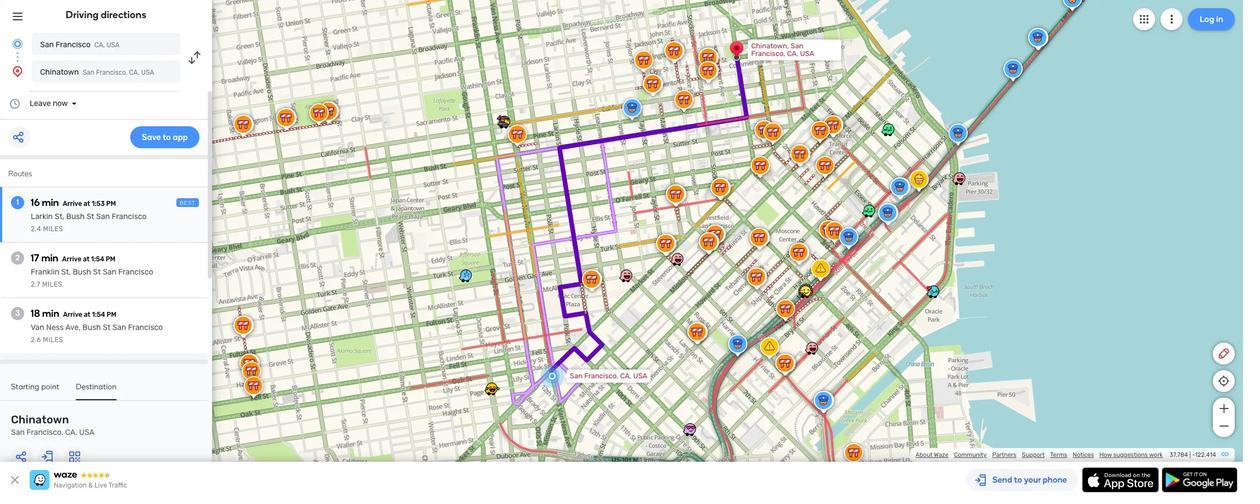 Task type: vqa. For each thing, say whether or not it's contained in the screenshot.
Texas, inside the Asahi Imports, 3005 S Lamar Blvd, Austin, Texas, United States
no



Task type: describe. For each thing, give the bounding box(es) containing it.
support
[[1022, 452, 1045, 459]]

18 min arrive at 1:54 pm
[[31, 308, 116, 320]]

current location image
[[11, 37, 24, 51]]

-
[[1193, 452, 1195, 459]]

arrive for 18 min
[[63, 311, 82, 319]]

|
[[1190, 452, 1191, 459]]

franklin st, bush st san francisco 2.7 miles
[[31, 268, 153, 289]]

chinatown, san francisco, ca, usa
[[751, 42, 814, 58]]

san inside chinatown, san francisco, ca, usa
[[791, 42, 804, 50]]

ca, inside the san francisco ca, usa
[[94, 41, 105, 49]]

larkin
[[31, 212, 53, 222]]

2
[[15, 253, 20, 263]]

how
[[1100, 452, 1112, 459]]

about waze community partners support terms notices how suggestions work
[[916, 452, 1163, 459]]

miles for 17 min
[[42, 281, 62, 289]]

1 vertical spatial chinatown san francisco, ca, usa
[[11, 413, 94, 438]]

2.7
[[31, 281, 40, 289]]

van
[[31, 323, 44, 333]]

122.414
[[1195, 452, 1216, 459]]

usa inside the san francisco ca, usa
[[106, 41, 120, 49]]

terms link
[[1050, 452, 1067, 459]]

ness
[[46, 323, 64, 333]]

van ness ave, bush st san francisco 2.6 miles
[[31, 323, 163, 344]]

chinatown,
[[751, 42, 789, 50]]

usa inside chinatown, san francisco, ca, usa
[[800, 49, 814, 58]]

destination button
[[76, 383, 117, 401]]

1
[[16, 198, 19, 207]]

bush for 16 min
[[66, 212, 85, 222]]

x image
[[8, 474, 21, 487]]

0 vertical spatial chinatown san francisco, ca, usa
[[40, 68, 154, 77]]

17 min arrive at 1:54 pm
[[31, 252, 115, 264]]

miles for 16 min
[[43, 225, 63, 233]]

2.4
[[31, 225, 41, 233]]

community link
[[954, 452, 987, 459]]

about waze link
[[916, 452, 949, 459]]

ca, inside chinatown, san francisco, ca, usa
[[787, 49, 798, 58]]

pm for 18 min
[[107, 311, 116, 319]]

starting point button
[[11, 383, 59, 400]]

driving
[[66, 9, 99, 21]]

san francisco ca, usa
[[40, 40, 120, 49]]

how suggestions work link
[[1100, 452, 1163, 459]]

about
[[916, 452, 933, 459]]

16
[[31, 197, 40, 209]]

link image
[[1221, 450, 1230, 459]]

starting
[[11, 383, 39, 392]]

francisco inside franklin st, bush st san francisco 2.7 miles
[[118, 268, 153, 277]]

francisco inside van ness ave, bush st san francisco 2.6 miles
[[128, 323, 163, 333]]

san inside larkin st, bush st san francisco 2.4 miles
[[96, 212, 110, 222]]

1:54 for 18 min
[[92, 311, 105, 319]]

san inside franklin st, bush st san francisco 2.7 miles
[[103, 268, 116, 277]]

waze
[[934, 452, 949, 459]]

37.784
[[1170, 452, 1188, 459]]

pm for 16 min
[[106, 200, 116, 208]]

at for 18 min
[[84, 311, 90, 319]]

1:53
[[92, 200, 105, 208]]

st, for 16 min
[[55, 212, 64, 222]]

navigation & live traffic
[[54, 482, 127, 490]]

miles inside van ness ave, bush st san francisco 2.6 miles
[[43, 336, 63, 344]]

arrive for 17 min
[[62, 256, 81, 263]]



Task type: locate. For each thing, give the bounding box(es) containing it.
pm inside 16 min arrive at 1:53 pm
[[106, 200, 116, 208]]

notices
[[1073, 452, 1094, 459]]

pm inside 17 min arrive at 1:54 pm
[[106, 256, 115, 263]]

1:54 inside 17 min arrive at 1:54 pm
[[91, 256, 104, 263]]

16 min arrive at 1:53 pm
[[31, 197, 116, 209]]

at left "1:53"
[[84, 200, 90, 208]]

francisco, inside chinatown, san francisco, ca, usa
[[751, 49, 785, 58]]

support link
[[1022, 452, 1045, 459]]

0 vertical spatial 1:54
[[91, 256, 104, 263]]

routes
[[8, 169, 32, 179]]

at inside 16 min arrive at 1:53 pm
[[84, 200, 90, 208]]

37.784 | -122.414
[[1170, 452, 1216, 459]]

3
[[15, 309, 20, 318]]

min right 17
[[41, 252, 58, 264]]

franklin
[[31, 268, 59, 277]]

pm up franklin st, bush st san francisco 2.7 miles
[[106, 256, 115, 263]]

arrive up franklin st, bush st san francisco 2.7 miles
[[62, 256, 81, 263]]

1 vertical spatial st
[[93, 268, 101, 277]]

at up franklin st, bush st san francisco 2.7 miles
[[83, 256, 90, 263]]

driving directions
[[66, 9, 146, 21]]

1 vertical spatial at
[[83, 256, 90, 263]]

chinatown san francisco, ca, usa down point
[[11, 413, 94, 438]]

zoom in image
[[1217, 402, 1231, 416]]

partners
[[992, 452, 1017, 459]]

1 vertical spatial 1:54
[[92, 311, 105, 319]]

1 vertical spatial arrive
[[62, 256, 81, 263]]

0 vertical spatial bush
[[66, 212, 85, 222]]

st, down 17 min arrive at 1:54 pm
[[61, 268, 71, 277]]

1:54
[[91, 256, 104, 263], [92, 311, 105, 319]]

partners link
[[992, 452, 1017, 459]]

bush down 16 min arrive at 1:53 pm
[[66, 212, 85, 222]]

bush right ave,
[[83, 323, 101, 333]]

arrive inside the 18 min arrive at 1:54 pm
[[63, 311, 82, 319]]

st,
[[55, 212, 64, 222], [61, 268, 71, 277]]

at up van ness ave, bush st san francisco 2.6 miles
[[84, 311, 90, 319]]

&
[[88, 482, 93, 490]]

2 vertical spatial st
[[103, 323, 111, 333]]

miles down ness
[[43, 336, 63, 344]]

miles down franklin
[[42, 281, 62, 289]]

1 vertical spatial chinatown
[[11, 413, 69, 427]]

st right ave,
[[103, 323, 111, 333]]

san francisco, ca, usa
[[570, 372, 647, 380]]

2 vertical spatial bush
[[83, 323, 101, 333]]

at for 16 min
[[84, 200, 90, 208]]

0 vertical spatial arrive
[[63, 200, 82, 208]]

miles down 'larkin'
[[43, 225, 63, 233]]

2 vertical spatial miles
[[43, 336, 63, 344]]

1:54 inside the 18 min arrive at 1:54 pm
[[92, 311, 105, 319]]

location image
[[11, 65, 24, 78]]

ave,
[[65, 323, 81, 333]]

0 vertical spatial st
[[87, 212, 94, 222]]

directions
[[101, 9, 146, 21]]

2 vertical spatial at
[[84, 311, 90, 319]]

miles inside franklin st, bush st san francisco 2.7 miles
[[42, 281, 62, 289]]

starting point
[[11, 383, 59, 392]]

2.6
[[31, 336, 41, 344]]

min right 16
[[42, 197, 59, 209]]

at inside the 18 min arrive at 1:54 pm
[[84, 311, 90, 319]]

0 vertical spatial at
[[84, 200, 90, 208]]

leave
[[30, 99, 51, 108]]

arrive inside 16 min arrive at 1:53 pm
[[63, 200, 82, 208]]

terms
[[1050, 452, 1067, 459]]

suggestions
[[1114, 452, 1148, 459]]

0 vertical spatial min
[[42, 197, 59, 209]]

notices link
[[1073, 452, 1094, 459]]

1 vertical spatial bush
[[73, 268, 91, 277]]

arrive for 16 min
[[63, 200, 82, 208]]

leave now
[[30, 99, 68, 108]]

0 vertical spatial pm
[[106, 200, 116, 208]]

17
[[31, 252, 39, 264]]

1 vertical spatial miles
[[42, 281, 62, 289]]

chinatown inside chinatown san francisco, ca, usa
[[11, 413, 69, 427]]

chinatown san francisco, ca, usa
[[40, 68, 154, 77], [11, 413, 94, 438]]

st, for 17 min
[[61, 268, 71, 277]]

2 vertical spatial arrive
[[63, 311, 82, 319]]

miles inside larkin st, bush st san francisco 2.4 miles
[[43, 225, 63, 233]]

francisco
[[56, 40, 91, 49], [112, 212, 147, 222], [118, 268, 153, 277], [128, 323, 163, 333]]

st for 17 min
[[93, 268, 101, 277]]

bush inside franklin st, bush st san francisco 2.7 miles
[[73, 268, 91, 277]]

traffic
[[109, 482, 127, 490]]

1 vertical spatial min
[[41, 252, 58, 264]]

at
[[84, 200, 90, 208], [83, 256, 90, 263], [84, 311, 90, 319]]

pencil image
[[1217, 347, 1231, 361]]

st, inside larkin st, bush st san francisco 2.4 miles
[[55, 212, 64, 222]]

pm inside the 18 min arrive at 1:54 pm
[[107, 311, 116, 319]]

bush for 17 min
[[73, 268, 91, 277]]

st
[[87, 212, 94, 222], [93, 268, 101, 277], [103, 323, 111, 333]]

chinatown up now
[[40, 68, 79, 77]]

min up ness
[[42, 308, 59, 320]]

st, inside franklin st, bush st san francisco 2.7 miles
[[61, 268, 71, 277]]

min
[[42, 197, 59, 209], [41, 252, 58, 264], [42, 308, 59, 320]]

0 vertical spatial chinatown
[[40, 68, 79, 77]]

18
[[31, 308, 40, 320]]

st down "1:53"
[[87, 212, 94, 222]]

min for 18 min
[[42, 308, 59, 320]]

pm right "1:53"
[[106, 200, 116, 208]]

destination
[[76, 383, 117, 392]]

st inside van ness ave, bush st san francisco 2.6 miles
[[103, 323, 111, 333]]

bush inside larkin st, bush st san francisco 2.4 miles
[[66, 212, 85, 222]]

san
[[40, 40, 54, 49], [791, 42, 804, 50], [83, 69, 94, 76], [96, 212, 110, 222], [103, 268, 116, 277], [112, 323, 126, 333], [570, 372, 583, 380], [11, 428, 25, 438]]

chinatown
[[40, 68, 79, 77], [11, 413, 69, 427]]

at for 17 min
[[83, 256, 90, 263]]

chinatown san francisco, ca, usa down the san francisco ca, usa at top
[[40, 68, 154, 77]]

usa
[[106, 41, 120, 49], [800, 49, 814, 58], [141, 69, 154, 76], [633, 372, 647, 380], [79, 428, 94, 438]]

at inside 17 min arrive at 1:54 pm
[[83, 256, 90, 263]]

arrive inside 17 min arrive at 1:54 pm
[[62, 256, 81, 263]]

bush down 17 min arrive at 1:54 pm
[[73, 268, 91, 277]]

2 vertical spatial pm
[[107, 311, 116, 319]]

bush
[[66, 212, 85, 222], [73, 268, 91, 277], [83, 323, 101, 333]]

0 vertical spatial st,
[[55, 212, 64, 222]]

st for 16 min
[[87, 212, 94, 222]]

work
[[1149, 452, 1163, 459]]

navigation
[[54, 482, 87, 490]]

st inside larkin st, bush st san francisco 2.4 miles
[[87, 212, 94, 222]]

pm for 17 min
[[106, 256, 115, 263]]

chinatown down starting point button
[[11, 413, 69, 427]]

clock image
[[8, 97, 21, 110]]

st down 17 min arrive at 1:54 pm
[[93, 268, 101, 277]]

1:54 for 17 min
[[91, 256, 104, 263]]

1 vertical spatial st,
[[61, 268, 71, 277]]

st inside franklin st, bush st san francisco 2.7 miles
[[93, 268, 101, 277]]

best
[[180, 200, 196, 207]]

miles
[[43, 225, 63, 233], [42, 281, 62, 289], [43, 336, 63, 344]]

live
[[95, 482, 107, 490]]

san inside van ness ave, bush st san francisco 2.6 miles
[[112, 323, 126, 333]]

point
[[41, 383, 59, 392]]

1:54 up franklin st, bush st san francisco 2.7 miles
[[91, 256, 104, 263]]

1 vertical spatial pm
[[106, 256, 115, 263]]

zoom out image
[[1217, 420, 1231, 433]]

arrive up larkin st, bush st san francisco 2.4 miles
[[63, 200, 82, 208]]

pm up van ness ave, bush st san francisco 2.6 miles
[[107, 311, 116, 319]]

francisco,
[[751, 49, 785, 58], [96, 69, 127, 76], [584, 372, 619, 380], [27, 428, 63, 438]]

arrive
[[63, 200, 82, 208], [62, 256, 81, 263], [63, 311, 82, 319]]

community
[[954, 452, 987, 459]]

0 vertical spatial miles
[[43, 225, 63, 233]]

min for 16 min
[[42, 197, 59, 209]]

pm
[[106, 200, 116, 208], [106, 256, 115, 263], [107, 311, 116, 319]]

now
[[53, 99, 68, 108]]

st, right 'larkin'
[[55, 212, 64, 222]]

francisco inside larkin st, bush st san francisco 2.4 miles
[[112, 212, 147, 222]]

arrive up ave,
[[63, 311, 82, 319]]

bush inside van ness ave, bush st san francisco 2.6 miles
[[83, 323, 101, 333]]

larkin st, bush st san francisco 2.4 miles
[[31, 212, 147, 233]]

2 vertical spatial min
[[42, 308, 59, 320]]

min for 17 min
[[41, 252, 58, 264]]

1:54 up van ness ave, bush st san francisco 2.6 miles
[[92, 311, 105, 319]]

ca,
[[94, 41, 105, 49], [787, 49, 798, 58], [129, 69, 140, 76], [620, 372, 632, 380], [65, 428, 77, 438]]



